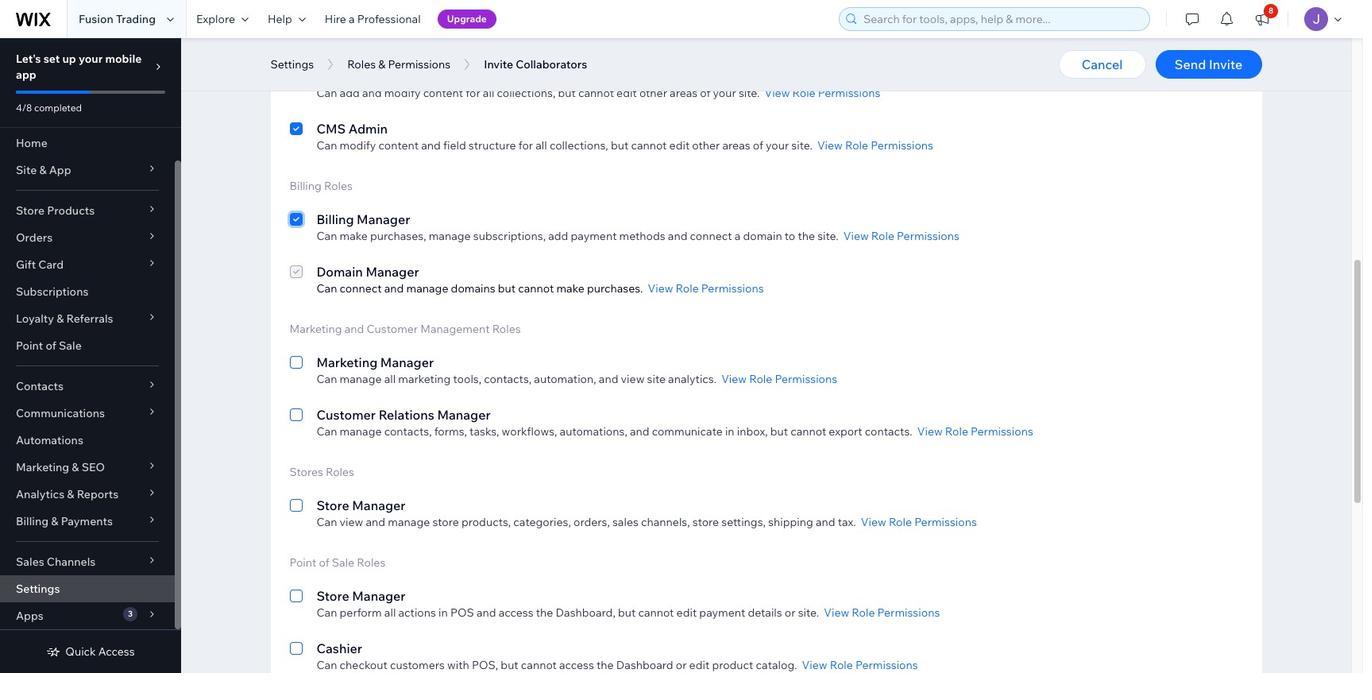 Task type: vqa. For each thing, say whether or not it's contained in the screenshot.
first Type "field" from the top of the page
no



Task type: locate. For each thing, give the bounding box(es) containing it.
settings inside the sidebar element
[[16, 582, 60, 596]]

0 horizontal spatial connect
[[340, 281, 382, 296]]

sales channels
[[16, 555, 96, 569]]

but inside cms editor can add and modify content for all collections, but cannot edit other areas of your site. view role permissions
[[558, 86, 576, 100]]

or
[[785, 606, 796, 620], [676, 658, 687, 672]]

content
[[423, 86, 463, 100], [379, 138, 419, 153]]

0 horizontal spatial payment
[[571, 229, 617, 243]]

sidebar element
[[0, 38, 181, 673]]

1 vertical spatial billing
[[317, 211, 354, 227]]

payment left details
[[700, 606, 746, 620]]

payment inside the billing manager can make purchases, manage subscriptions, add payment methods and connect a domain to the site. view role permissions
[[571, 229, 617, 243]]

0 horizontal spatial store
[[433, 515, 459, 529]]

cashier can checkout customers with pos, but cannot access the dashboard or edit product catalog. view role permissions
[[317, 641, 918, 672]]

5 can from the top
[[317, 372, 337, 386]]

3
[[128, 609, 133, 619]]

1 horizontal spatial access
[[559, 658, 594, 672]]

1 horizontal spatial add
[[548, 229, 568, 243]]

all
[[483, 86, 495, 100], [536, 138, 547, 153], [384, 372, 396, 386], [384, 606, 396, 620]]

product
[[712, 658, 754, 672]]

customer left 'relations'
[[317, 407, 376, 423]]

cancel button
[[1059, 50, 1146, 79]]

cannot up cms admin can modify content and field structure for all collections, but cannot edit other areas of your site. view role permissions
[[578, 86, 614, 100]]

0 vertical spatial collections,
[[497, 86, 556, 100]]

manage up 'relations'
[[340, 372, 382, 386]]

& inside popup button
[[67, 487, 74, 501]]

seo
[[82, 460, 105, 474]]

marketing
[[290, 322, 342, 336], [317, 354, 378, 370], [16, 460, 69, 474]]

None checkbox
[[290, 67, 302, 100], [290, 119, 302, 153], [290, 353, 302, 386], [290, 405, 302, 439], [290, 496, 302, 529], [290, 586, 302, 620], [290, 67, 302, 100], [290, 119, 302, 153], [290, 353, 302, 386], [290, 405, 302, 439], [290, 496, 302, 529], [290, 586, 302, 620]]

domain manager can connect and manage domains but cannot make purchases. view role permissions
[[317, 264, 764, 296]]

relations
[[379, 407, 435, 423]]

0 vertical spatial billing
[[290, 179, 322, 193]]

manage for store manager
[[388, 515, 430, 529]]

manager down purchases, on the top left of the page
[[366, 264, 419, 280]]

connect left "domain"
[[690, 229, 732, 243]]

manager inside store manager can perform all actions in pos and access the dashboard, but cannot edit payment details or site. view role permissions
[[352, 588, 406, 604]]

and right automation,
[[599, 372, 619, 386]]

loyalty & referrals
[[16, 312, 113, 326]]

0 vertical spatial payment
[[571, 229, 617, 243]]

1 vertical spatial collections,
[[550, 138, 609, 153]]

view
[[621, 372, 645, 386], [340, 515, 363, 529]]

manager
[[357, 211, 410, 227], [366, 264, 419, 280], [381, 354, 434, 370], [437, 407, 491, 423], [352, 497, 406, 513], [352, 588, 406, 604]]

0 vertical spatial cms
[[290, 36, 315, 50]]

None checkbox
[[290, 210, 302, 243], [290, 262, 302, 296], [290, 639, 302, 672], [290, 210, 302, 243], [290, 262, 302, 296], [290, 639, 302, 672]]

7 can from the top
[[317, 515, 337, 529]]

other inside cms admin can modify content and field structure for all collections, but cannot edit other areas of your site. view role permissions
[[692, 138, 720, 153]]

Search for tools, apps, help & more... field
[[859, 8, 1145, 30]]

manage right purchases, on the top left of the page
[[429, 229, 471, 243]]

domains
[[451, 281, 496, 296]]

can for store manager can view and manage store products, categories, orders, sales channels, store settings, shipping and tax. view role permissions
[[317, 515, 337, 529]]

billing inside billing & payments 'dropdown button'
[[16, 514, 49, 528]]

can for domain manager can connect and manage domains but cannot make purchases. view role permissions
[[317, 281, 337, 296]]

and right methods
[[668, 229, 688, 243]]

0 horizontal spatial for
[[466, 86, 481, 100]]

0 vertical spatial settings
[[271, 57, 314, 72]]

for inside cms editor can add and modify content for all collections, but cannot edit other areas of your site. view role permissions
[[466, 86, 481, 100]]

manager up perform
[[352, 588, 406, 604]]

0 horizontal spatial settings
[[16, 582, 60, 596]]

in left the pos
[[439, 606, 448, 620]]

roles up perform
[[357, 555, 386, 570]]

manager inside marketing manager can manage all marketing tools, contacts, automation, and view site analytics. view role permissions
[[381, 354, 434, 370]]

0 horizontal spatial in
[[439, 606, 448, 620]]

0 vertical spatial content
[[423, 86, 463, 100]]

sale up perform
[[332, 555, 355, 570]]

0 vertical spatial the
[[798, 229, 815, 243]]

0 vertical spatial contacts,
[[484, 372, 532, 386]]

subscriptions,
[[473, 229, 546, 243]]

contacts button
[[0, 373, 175, 400]]

for
[[466, 86, 481, 100], [519, 138, 533, 153]]

connect inside domain manager can connect and manage domains but cannot make purchases. view role permissions
[[340, 281, 382, 296]]

store left products,
[[433, 515, 459, 529]]

1 vertical spatial modify
[[340, 138, 376, 153]]

role inside domain manager can connect and manage domains but cannot make purchases. view role permissions
[[676, 281, 699, 296]]

1 horizontal spatial point
[[290, 555, 317, 570]]

0 horizontal spatial contacts,
[[384, 424, 432, 439]]

2 vertical spatial marketing
[[16, 460, 69, 474]]

1 vertical spatial your
[[713, 86, 736, 100]]

0 horizontal spatial your
[[79, 52, 103, 66]]

1 vertical spatial in
[[439, 606, 448, 620]]

and left field
[[421, 138, 441, 153]]

permissions inside store manager can view and manage store products, categories, orders, sales channels, store settings, shipping and tax. view role permissions
[[915, 515, 977, 529]]

& for loyalty
[[57, 312, 64, 326]]

view inside customer relations manager can manage contacts, forms, tasks, workflows, automations, and communicate in inbox, but cannot export contacts. view role permissions
[[918, 424, 943, 439]]

cannot left the export
[[791, 424, 827, 439]]

channels
[[47, 555, 96, 569]]

edit
[[617, 86, 637, 100], [670, 138, 690, 153], [677, 606, 697, 620], [689, 658, 710, 672]]

0 vertical spatial a
[[349, 12, 355, 26]]

can for store manager can perform all actions in pos and access the dashboard, but cannot edit payment details or site. view role permissions
[[317, 606, 337, 620]]

cannot down cms editor can add and modify content for all collections, but cannot edit other areas of your site. view role permissions
[[631, 138, 667, 153]]

2 vertical spatial cms
[[317, 121, 346, 137]]

cms inside cms editor can add and modify content for all collections, but cannot edit other areas of your site. view role permissions
[[317, 68, 346, 84]]

site. inside the billing manager can make purchases, manage subscriptions, add payment methods and connect a domain to the site. view role permissions
[[818, 229, 839, 243]]

2 vertical spatial store
[[317, 588, 349, 604]]

manage inside the billing manager can make purchases, manage subscriptions, add payment methods and connect a domain to the site. view role permissions
[[429, 229, 471, 243]]

modify down admin on the left
[[340, 138, 376, 153]]

store
[[433, 515, 459, 529], [693, 515, 719, 529]]

1 vertical spatial or
[[676, 658, 687, 672]]

1 vertical spatial marketing
[[317, 354, 378, 370]]

settings link
[[0, 575, 175, 602]]

cannot inside "cashier can checkout customers with pos, but cannot access the dashboard or edit product catalog. view role permissions"
[[521, 658, 557, 672]]

0 horizontal spatial add
[[340, 86, 360, 100]]

4 can from the top
[[317, 281, 337, 296]]

1 vertical spatial connect
[[340, 281, 382, 296]]

1 horizontal spatial sale
[[332, 555, 355, 570]]

but right dashboard,
[[618, 606, 636, 620]]

collections, down invite collaborators
[[497, 86, 556, 100]]

1 vertical spatial view
[[340, 515, 363, 529]]

all right structure at the top
[[536, 138, 547, 153]]

1 horizontal spatial your
[[713, 86, 736, 100]]

& for site
[[39, 163, 47, 177]]

billing for manager
[[317, 211, 354, 227]]

manager inside store manager can view and manage store products, categories, orders, sales channels, store settings, shipping and tax. view role permissions
[[352, 497, 406, 513]]

2 horizontal spatial the
[[798, 229, 815, 243]]

0 horizontal spatial view
[[340, 515, 363, 529]]

view inside marketing manager can manage all marketing tools, contacts, automation, and view site analytics. view role permissions
[[722, 372, 747, 386]]

9 can from the top
[[317, 658, 337, 672]]

1 horizontal spatial or
[[785, 606, 796, 620]]

but right the domains
[[498, 281, 516, 296]]

store left the settings,
[[693, 515, 719, 529]]

in inside store manager can perform all actions in pos and access the dashboard, but cannot edit payment details or site. view role permissions
[[439, 606, 448, 620]]

access down dashboard,
[[559, 658, 594, 672]]

payments
[[61, 514, 113, 528]]

settings down sales
[[16, 582, 60, 596]]

and down editor
[[362, 86, 382, 100]]

and right the pos
[[477, 606, 496, 620]]

role inside store manager can view and manage store products, categories, orders, sales channels, store settings, shipping and tax. view role permissions
[[889, 515, 912, 529]]

manager for store manager can view and manage store products, categories, orders, sales channels, store settings, shipping and tax. view role permissions
[[352, 497, 406, 513]]

marketing down marketing and customer management roles
[[317, 354, 378, 370]]

0 vertical spatial store
[[16, 203, 45, 218]]

view inside domain manager can connect and manage domains but cannot make purchases. view role permissions
[[648, 281, 673, 296]]

customer up marketing
[[367, 322, 418, 336]]

site. inside store manager can perform all actions in pos and access the dashboard, but cannot edit payment details or site. view role permissions
[[798, 606, 819, 620]]

0 horizontal spatial content
[[379, 138, 419, 153]]

& down professional
[[378, 57, 386, 72]]

view role permissions button for cashier can checkout customers with pos, but cannot access the dashboard or edit product catalog. view role permissions
[[802, 658, 918, 672]]

0 horizontal spatial or
[[676, 658, 687, 672]]

1 horizontal spatial other
[[692, 138, 720, 153]]

site & app
[[16, 163, 71, 177]]

1 horizontal spatial make
[[557, 281, 585, 296]]

hire
[[325, 12, 346, 26]]

& down the "analytics & reports"
[[51, 514, 58, 528]]

view role permissions button for cms editor can add and modify content for all collections, but cannot edit other areas of your site. view role permissions
[[765, 86, 881, 100]]

manage for billing manager
[[429, 229, 471, 243]]

and up point of sale roles
[[366, 515, 386, 529]]

billing for &
[[16, 514, 49, 528]]

can for marketing manager can manage all marketing tools, contacts, automation, and view site analytics. view role permissions
[[317, 372, 337, 386]]

workflows,
[[502, 424, 557, 439]]

cms for roles
[[290, 36, 315, 50]]

payment
[[571, 229, 617, 243], [700, 606, 746, 620]]

cancel
[[1082, 56, 1123, 72]]

2 vertical spatial your
[[766, 138, 789, 153]]

settings for settings button
[[271, 57, 314, 72]]

the inside "cashier can checkout customers with pos, but cannot access the dashboard or edit product catalog. view role permissions"
[[597, 658, 614, 672]]

1 vertical spatial content
[[379, 138, 419, 153]]

0 vertical spatial other
[[640, 86, 667, 100]]

0 horizontal spatial make
[[340, 229, 368, 243]]

but right inbox,
[[771, 424, 788, 439]]

1 vertical spatial for
[[519, 138, 533, 153]]

for up field
[[466, 86, 481, 100]]

0 vertical spatial access
[[499, 606, 534, 620]]

the inside the billing manager can make purchases, manage subscriptions, add payment methods and connect a domain to the site. view role permissions
[[798, 229, 815, 243]]

2 can from the top
[[317, 138, 337, 153]]

collections, inside cms editor can add and modify content for all collections, but cannot edit other areas of your site. view role permissions
[[497, 86, 556, 100]]

2 horizontal spatial your
[[766, 138, 789, 153]]

cannot right pos,
[[521, 658, 557, 672]]

tools,
[[453, 372, 482, 386]]

and down domain
[[345, 322, 364, 336]]

marketing for &
[[16, 460, 69, 474]]

6 can from the top
[[317, 424, 337, 439]]

analytics
[[16, 487, 65, 501]]

analytics.
[[668, 372, 717, 386]]

in left inbox,
[[725, 424, 735, 439]]

settings
[[271, 57, 314, 72], [16, 582, 60, 596]]

manager inside domain manager can connect and manage domains but cannot make purchases. view role permissions
[[366, 264, 419, 280]]

automations link
[[0, 427, 175, 454]]

invite right send
[[1209, 56, 1243, 72]]

manager up marketing
[[381, 354, 434, 370]]

collections, down cms editor can add and modify content for all collections, but cannot edit other areas of your site. view role permissions
[[550, 138, 609, 153]]

details
[[748, 606, 783, 620]]

0 vertical spatial areas
[[670, 86, 698, 100]]

2 store from the left
[[693, 515, 719, 529]]

1 horizontal spatial content
[[423, 86, 463, 100]]

invite left collaborators on the left top
[[484, 57, 513, 72]]

contacts, down 'relations'
[[384, 424, 432, 439]]

1 vertical spatial add
[[548, 229, 568, 243]]

store for store products
[[16, 203, 45, 218]]

role inside cms admin can modify content and field structure for all collections, but cannot edit other areas of your site. view role permissions
[[846, 138, 869, 153]]

roles down admin on the left
[[324, 179, 353, 193]]

roles down hire a professional link
[[347, 57, 376, 72]]

modify down roles & permissions button
[[384, 86, 421, 100]]

can inside domain manager can connect and manage domains but cannot make purchases. view role permissions
[[317, 281, 337, 296]]

the inside store manager can perform all actions in pos and access the dashboard, but cannot edit payment details or site. view role permissions
[[536, 606, 553, 620]]

role inside cms editor can add and modify content for all collections, but cannot edit other areas of your site. view role permissions
[[793, 86, 816, 100]]

0 vertical spatial point
[[16, 339, 43, 353]]

manager up purchases, on the top left of the page
[[357, 211, 410, 227]]

roles right 'management'
[[492, 322, 521, 336]]

orders button
[[0, 224, 175, 251]]

2 vertical spatial the
[[597, 658, 614, 672]]

areas
[[670, 86, 698, 100], [723, 138, 751, 153]]

permissions inside "cashier can checkout customers with pos, but cannot access the dashboard or edit product catalog. view role permissions"
[[856, 658, 918, 672]]

store for store manager can perform all actions in pos and access the dashboard, but cannot edit payment details or site. view role permissions
[[317, 588, 349, 604]]

&
[[378, 57, 386, 72], [39, 163, 47, 177], [57, 312, 64, 326], [72, 460, 79, 474], [67, 487, 74, 501], [51, 514, 58, 528]]

your inside cms editor can add and modify content for all collections, but cannot edit other areas of your site. view role permissions
[[713, 86, 736, 100]]

contacts
[[16, 379, 64, 393]]

quick access button
[[46, 644, 135, 659]]

1 vertical spatial point
[[290, 555, 317, 570]]

and left tax.
[[816, 515, 836, 529]]

store inside store manager can perform all actions in pos and access the dashboard, but cannot edit payment details or site. view role permissions
[[317, 588, 349, 604]]

role inside store manager can perform all actions in pos and access the dashboard, but cannot edit payment details or site. view role permissions
[[852, 606, 875, 620]]

and inside cms admin can modify content and field structure for all collections, but cannot edit other areas of your site. view role permissions
[[421, 138, 441, 153]]

shipping
[[769, 515, 814, 529]]

connect down domain
[[340, 281, 382, 296]]

1 horizontal spatial modify
[[384, 86, 421, 100]]

admin
[[349, 121, 388, 137]]

0 vertical spatial your
[[79, 52, 103, 66]]

0 vertical spatial for
[[466, 86, 481, 100]]

marketing up analytics
[[16, 460, 69, 474]]

add down editor
[[340, 86, 360, 100]]

view inside the billing manager can make purchases, manage subscriptions, add payment methods and connect a domain to the site. view role permissions
[[844, 229, 869, 243]]

completed
[[34, 102, 82, 114]]

your inside the let's set up your mobile app
[[79, 52, 103, 66]]

or right details
[[785, 606, 796, 620]]

0 vertical spatial connect
[[690, 229, 732, 243]]

manager for domain manager can connect and manage domains but cannot make purchases. view role permissions
[[366, 264, 419, 280]]

0 horizontal spatial modify
[[340, 138, 376, 153]]

sale down loyalty & referrals
[[59, 339, 82, 353]]

1 horizontal spatial settings
[[271, 57, 314, 72]]

0 vertical spatial make
[[340, 229, 368, 243]]

billing manager can make purchases, manage subscriptions, add payment methods and connect a domain to the site. view role permissions
[[317, 211, 960, 243]]

1 vertical spatial a
[[735, 229, 741, 243]]

contacts, inside marketing manager can manage all marketing tools, contacts, automation, and view site analytics. view role permissions
[[484, 372, 532, 386]]

store up perform
[[317, 588, 349, 604]]

0 horizontal spatial other
[[640, 86, 667, 100]]

marketing manager can manage all marketing tools, contacts, automation, and view site analytics. view role permissions
[[317, 354, 838, 386]]

cms up settings button
[[290, 36, 315, 50]]

1 vertical spatial contacts,
[[384, 424, 432, 439]]

a
[[349, 12, 355, 26], [735, 229, 741, 243]]

your inside cms admin can modify content and field structure for all collections, but cannot edit other areas of your site. view role permissions
[[766, 138, 789, 153]]

manage inside store manager can view and manage store products, categories, orders, sales channels, store settings, shipping and tax. view role permissions
[[388, 515, 430, 529]]

all left actions in the bottom of the page
[[384, 606, 396, 620]]

0 vertical spatial add
[[340, 86, 360, 100]]

2 vertical spatial billing
[[16, 514, 49, 528]]

point
[[16, 339, 43, 353], [290, 555, 317, 570]]

all left marketing
[[384, 372, 396, 386]]

settings down cms roles
[[271, 57, 314, 72]]

1 horizontal spatial store
[[693, 515, 719, 529]]

1 vertical spatial store
[[317, 497, 349, 513]]

billing for roles
[[290, 179, 322, 193]]

referrals
[[66, 312, 113, 326]]

manager down stores roles
[[352, 497, 406, 513]]

& left reports
[[67, 487, 74, 501]]

can inside "cashier can checkout customers with pos, but cannot access the dashboard or edit product catalog. view role permissions"
[[317, 658, 337, 672]]

cannot up dashboard
[[638, 606, 674, 620]]

view inside store manager can perform all actions in pos and access the dashboard, but cannot edit payment details or site. view role permissions
[[824, 606, 850, 620]]

a right hire
[[349, 12, 355, 26]]

access inside store manager can perform all actions in pos and access the dashboard, but cannot edit payment details or site. view role permissions
[[499, 606, 534, 620]]

for right structure at the top
[[519, 138, 533, 153]]

content down admin on the left
[[379, 138, 419, 153]]

cms left editor
[[317, 68, 346, 84]]

0 vertical spatial modify
[[384, 86, 421, 100]]

role inside the billing manager can make purchases, manage subscriptions, add payment methods and connect a domain to the site. view role permissions
[[872, 229, 895, 243]]

1 vertical spatial the
[[536, 606, 553, 620]]

the left dashboard,
[[536, 606, 553, 620]]

permissions inside marketing manager can manage all marketing tools, contacts, automation, and view site analytics. view role permissions
[[775, 372, 838, 386]]

store inside popup button
[[16, 203, 45, 218]]

with
[[447, 658, 469, 672]]

1 vertical spatial sale
[[332, 555, 355, 570]]

can for cms editor can add and modify content for all collections, but cannot edit other areas of your site. view role permissions
[[317, 86, 337, 100]]

1 horizontal spatial areas
[[723, 138, 751, 153]]

all up structure at the top
[[483, 86, 495, 100]]

store products
[[16, 203, 95, 218]]

0 vertical spatial marketing
[[290, 322, 342, 336]]

& inside button
[[378, 57, 386, 72]]

& left seo
[[72, 460, 79, 474]]

point for point of sale roles
[[290, 555, 317, 570]]

manage inside domain manager can connect and manage domains but cannot make purchases. view role permissions
[[406, 281, 449, 296]]

1 vertical spatial payment
[[700, 606, 746, 620]]

can inside cms admin can modify content and field structure for all collections, but cannot edit other areas of your site. view role permissions
[[317, 138, 337, 153]]

& right site
[[39, 163, 47, 177]]

& right loyalty
[[57, 312, 64, 326]]

1 horizontal spatial for
[[519, 138, 533, 153]]

0 horizontal spatial the
[[536, 606, 553, 620]]

0 horizontal spatial point
[[16, 339, 43, 353]]

marketing down domain
[[290, 322, 342, 336]]

1 vertical spatial other
[[692, 138, 720, 153]]

0 horizontal spatial areas
[[670, 86, 698, 100]]

customer
[[367, 322, 418, 336], [317, 407, 376, 423]]

store down stores roles
[[317, 497, 349, 513]]

store inside store manager can view and manage store products, categories, orders, sales channels, store settings, shipping and tax. view role permissions
[[317, 497, 349, 513]]

cannot
[[578, 86, 614, 100], [631, 138, 667, 153], [518, 281, 554, 296], [791, 424, 827, 439], [638, 606, 674, 620], [521, 658, 557, 672]]

role
[[793, 86, 816, 100], [846, 138, 869, 153], [872, 229, 895, 243], [676, 281, 699, 296], [750, 372, 773, 386], [946, 424, 969, 439], [889, 515, 912, 529], [852, 606, 875, 620], [830, 658, 853, 672]]

manager inside the billing manager can make purchases, manage subscriptions, add payment methods and connect a domain to the site. view role permissions
[[357, 211, 410, 227]]

invite
[[1209, 56, 1243, 72], [484, 57, 513, 72]]

but inside domain manager can connect and manage domains but cannot make purchases. view role permissions
[[498, 281, 516, 296]]

permissions
[[388, 57, 451, 72], [818, 86, 881, 100], [871, 138, 934, 153], [897, 229, 960, 243], [702, 281, 764, 296], [775, 372, 838, 386], [971, 424, 1034, 439], [915, 515, 977, 529], [878, 606, 940, 620], [856, 658, 918, 672]]

view role permissions button for marketing manager can manage all marketing tools, contacts, automation, and view site analytics. view role permissions
[[722, 372, 838, 386]]

cannot inside cms editor can add and modify content for all collections, but cannot edit other areas of your site. view role permissions
[[578, 86, 614, 100]]

settings,
[[722, 515, 766, 529]]

store manager can perform all actions in pos and access the dashboard, but cannot edit payment details or site. view role permissions
[[317, 588, 940, 620]]

view inside marketing manager can manage all marketing tools, contacts, automation, and view site analytics. view role permissions
[[621, 372, 645, 386]]

the right to
[[798, 229, 815, 243]]

all inside marketing manager can manage all marketing tools, contacts, automation, and view site analytics. view role permissions
[[384, 372, 396, 386]]

the
[[798, 229, 815, 243], [536, 606, 553, 620], [597, 658, 614, 672]]

marketing and customer management roles
[[290, 322, 521, 336]]

areas inside cms editor can add and modify content for all collections, but cannot edit other areas of your site. view role permissions
[[670, 86, 698, 100]]

a left "domain"
[[735, 229, 741, 243]]

cms left admin on the left
[[317, 121, 346, 137]]

add up domain manager can connect and manage domains but cannot make purchases. view role permissions
[[548, 229, 568, 243]]

gift card button
[[0, 251, 175, 278]]

manager for store manager can perform all actions in pos and access the dashboard, but cannot edit payment details or site. view role permissions
[[352, 588, 406, 604]]

0 horizontal spatial a
[[349, 12, 355, 26]]

cms inside cms admin can modify content and field structure for all collections, but cannot edit other areas of your site. view role permissions
[[317, 121, 346, 137]]

communications button
[[0, 400, 175, 427]]

1 horizontal spatial view
[[621, 372, 645, 386]]

make up domain
[[340, 229, 368, 243]]

1 vertical spatial access
[[559, 658, 594, 672]]

settings for settings link
[[16, 582, 60, 596]]

perform
[[340, 606, 382, 620]]

1 vertical spatial settings
[[16, 582, 60, 596]]

1 horizontal spatial payment
[[700, 606, 746, 620]]

1 horizontal spatial contacts,
[[484, 372, 532, 386]]

the left dashboard
[[597, 658, 614, 672]]

1 horizontal spatial a
[[735, 229, 741, 243]]

can for billing manager can make purchases, manage subscriptions, add payment methods and connect a domain to the site. view role permissions
[[317, 229, 337, 243]]

communicate
[[652, 424, 723, 439]]

communications
[[16, 406, 105, 420]]

store up the orders
[[16, 203, 45, 218]]

cannot down subscriptions,
[[518, 281, 554, 296]]

payment left methods
[[571, 229, 617, 243]]

3 can from the top
[[317, 229, 337, 243]]

8 can from the top
[[317, 606, 337, 620]]

or right dashboard
[[676, 658, 687, 672]]

can inside cms editor can add and modify content for all collections, but cannot edit other areas of your site. view role permissions
[[317, 86, 337, 100]]

contacts, right tools,
[[484, 372, 532, 386]]

but down collaborators on the left top
[[558, 86, 576, 100]]

make left purchases.
[[557, 281, 585, 296]]

cms for editor
[[317, 68, 346, 84]]

view up point of sale roles
[[340, 515, 363, 529]]

access right the pos
[[499, 606, 534, 620]]

catalog.
[[756, 658, 798, 672]]

but down cms editor can add and modify content for all collections, but cannot edit other areas of your site. view role permissions
[[611, 138, 629, 153]]

1 vertical spatial areas
[[723, 138, 751, 153]]

for inside cms admin can modify content and field structure for all collections, but cannot edit other areas of your site. view role permissions
[[519, 138, 533, 153]]

1 horizontal spatial the
[[597, 658, 614, 672]]

1 vertical spatial customer
[[317, 407, 376, 423]]

can inside store manager can perform all actions in pos and access the dashboard, but cannot edit payment details or site. view role permissions
[[317, 606, 337, 620]]

but right pos,
[[501, 658, 519, 672]]

1 vertical spatial make
[[557, 281, 585, 296]]

0 vertical spatial or
[[785, 606, 796, 620]]

manage left products,
[[388, 515, 430, 529]]

and right automations,
[[630, 424, 650, 439]]

manage for domain manager
[[406, 281, 449, 296]]

1 horizontal spatial in
[[725, 424, 735, 439]]

explore
[[196, 12, 235, 26]]

content down roles & permissions button
[[423, 86, 463, 100]]

site
[[16, 163, 37, 177]]

or inside "cashier can checkout customers with pos, but cannot access the dashboard or edit product catalog. view role permissions"
[[676, 658, 687, 672]]

0 horizontal spatial sale
[[59, 339, 82, 353]]

marketing inside marketing manager can manage all marketing tools, contacts, automation, and view site analytics. view role permissions
[[317, 354, 378, 370]]

can inside the billing manager can make purchases, manage subscriptions, add payment methods and connect a domain to the site. view role permissions
[[317, 229, 337, 243]]

marketing inside dropdown button
[[16, 460, 69, 474]]

and up marketing and customer management roles
[[384, 281, 404, 296]]

automations
[[16, 433, 83, 447]]

& for analytics
[[67, 487, 74, 501]]

role inside "cashier can checkout customers with pos, but cannot access the dashboard or edit product catalog. view role permissions"
[[830, 658, 853, 672]]

0 vertical spatial view
[[621, 372, 645, 386]]

settings inside button
[[271, 57, 314, 72]]

view left site
[[621, 372, 645, 386]]

1 can from the top
[[317, 86, 337, 100]]

contacts,
[[484, 372, 532, 386], [384, 424, 432, 439]]

home
[[16, 136, 48, 150]]

1 vertical spatial cms
[[317, 68, 346, 84]]

but inside "cashier can checkout customers with pos, but cannot access the dashboard or edit product catalog. view role permissions"
[[501, 658, 519, 672]]

sale
[[59, 339, 82, 353], [332, 555, 355, 570]]

0 horizontal spatial access
[[499, 606, 534, 620]]

purchases,
[[370, 229, 426, 243]]

manage left the domains
[[406, 281, 449, 296]]

manager up forms,
[[437, 407, 491, 423]]

manage down 'relations'
[[340, 424, 382, 439]]

and inside domain manager can connect and manage domains but cannot make purchases. view role permissions
[[384, 281, 404, 296]]

roles
[[318, 36, 346, 50], [347, 57, 376, 72], [324, 179, 353, 193], [492, 322, 521, 336], [326, 465, 354, 479], [357, 555, 386, 570]]



Task type: describe. For each thing, give the bounding box(es) containing it.
management
[[421, 322, 490, 336]]

dashboard
[[616, 658, 674, 672]]

view role permissions button for cms admin can modify content and field structure for all collections, but cannot edit other areas of your site. view role permissions
[[818, 138, 934, 153]]

stores roles
[[290, 465, 354, 479]]

and inside customer relations manager can manage contacts, forms, tasks, workflows, automations, and communicate in inbox, but cannot export contacts. view role permissions
[[630, 424, 650, 439]]

edit inside store manager can perform all actions in pos and access the dashboard, but cannot edit payment details or site. view role permissions
[[677, 606, 697, 620]]

and inside marketing manager can manage all marketing tools, contacts, automation, and view site analytics. view role permissions
[[599, 372, 619, 386]]

point for point of sale
[[16, 339, 43, 353]]

all inside cms editor can add and modify content for all collections, but cannot edit other areas of your site. view role permissions
[[483, 86, 495, 100]]

marketing for and
[[290, 322, 342, 336]]

a inside the billing manager can make purchases, manage subscriptions, add payment methods and connect a domain to the site. view role permissions
[[735, 229, 741, 243]]

0 horizontal spatial invite
[[484, 57, 513, 72]]

billing roles
[[290, 179, 353, 193]]

fusion trading
[[79, 12, 156, 26]]

loyalty & referrals button
[[0, 305, 175, 332]]

edit inside "cashier can checkout customers with pos, but cannot access the dashboard or edit product catalog. view role permissions"
[[689, 658, 710, 672]]

invite collaborators
[[484, 57, 587, 72]]

sale for point of sale roles
[[332, 555, 355, 570]]

tax.
[[838, 515, 856, 529]]

field
[[443, 138, 466, 153]]

cannot inside store manager can perform all actions in pos and access the dashboard, but cannot edit payment details or site. view role permissions
[[638, 606, 674, 620]]

subscriptions
[[16, 284, 89, 299]]

make inside domain manager can connect and manage domains but cannot make purchases. view role permissions
[[557, 281, 585, 296]]

view role permissions button for billing manager can make purchases, manage subscriptions, add payment methods and connect a domain to the site. view role permissions
[[844, 229, 960, 243]]

view inside cms editor can add and modify content for all collections, but cannot edit other areas of your site. view role permissions
[[765, 86, 790, 100]]

role inside customer relations manager can manage contacts, forms, tasks, workflows, automations, and communicate in inbox, but cannot export contacts. view role permissions
[[946, 424, 969, 439]]

automation,
[[534, 372, 597, 386]]

orders,
[[574, 515, 610, 529]]

view inside store manager can view and manage store products, categories, orders, sales channels, store settings, shipping and tax. view role permissions
[[861, 515, 887, 529]]

gift card
[[16, 257, 64, 272]]

inbox,
[[737, 424, 768, 439]]

trading
[[116, 12, 156, 26]]

analytics & reports button
[[0, 481, 175, 508]]

channels,
[[641, 515, 690, 529]]

8 button
[[1245, 0, 1280, 38]]

permissions inside store manager can perform all actions in pos and access the dashboard, but cannot edit payment details or site. view role permissions
[[878, 606, 940, 620]]

manager for marketing manager can manage all marketing tools, contacts, automation, and view site analytics. view role permissions
[[381, 354, 434, 370]]

pos,
[[472, 658, 498, 672]]

send
[[1175, 56, 1207, 72]]

collaborators
[[516, 57, 587, 72]]

card
[[38, 257, 64, 272]]

upgrade button
[[438, 10, 497, 29]]

marketing & seo
[[16, 460, 105, 474]]

send invite button
[[1156, 50, 1262, 79]]

site
[[647, 372, 666, 386]]

permissions inside button
[[388, 57, 451, 72]]

all inside cms admin can modify content and field structure for all collections, but cannot edit other areas of your site. view role permissions
[[536, 138, 547, 153]]

cannot inside domain manager can connect and manage domains but cannot make purchases. view role permissions
[[518, 281, 554, 296]]

home link
[[0, 130, 175, 157]]

settings button
[[263, 52, 322, 76]]

areas inside cms admin can modify content and field structure for all collections, but cannot edit other areas of your site. view role permissions
[[723, 138, 751, 153]]

products
[[47, 203, 95, 218]]

but inside cms admin can modify content and field structure for all collections, but cannot edit other areas of your site. view role permissions
[[611, 138, 629, 153]]

manager for billing manager can make purchases, manage subscriptions, add payment methods and connect a domain to the site. view role permissions
[[357, 211, 410, 227]]

site. inside cms admin can modify content and field structure for all collections, but cannot edit other areas of your site. view role permissions
[[792, 138, 813, 153]]

apps
[[16, 609, 44, 623]]

forms,
[[434, 424, 467, 439]]

access
[[98, 644, 135, 659]]

subscriptions link
[[0, 278, 175, 305]]

0 vertical spatial customer
[[367, 322, 418, 336]]

all inside store manager can perform all actions in pos and access the dashboard, but cannot edit payment details or site. view role permissions
[[384, 606, 396, 620]]

roles inside roles & permissions button
[[347, 57, 376, 72]]

of inside cms admin can modify content and field structure for all collections, but cannot edit other areas of your site. view role permissions
[[753, 138, 764, 153]]

site & app button
[[0, 157, 175, 184]]

can inside customer relations manager can manage contacts, forms, tasks, workflows, automations, and communicate in inbox, but cannot export contacts. view role permissions
[[317, 424, 337, 439]]

fusion
[[79, 12, 113, 26]]

site. inside cms editor can add and modify content for all collections, but cannot edit other areas of your site. view role permissions
[[739, 86, 760, 100]]

editor
[[349, 68, 385, 84]]

tasks,
[[470, 424, 499, 439]]

export
[[829, 424, 863, 439]]

1 store from the left
[[433, 515, 459, 529]]

hire a professional
[[325, 12, 421, 26]]

domain
[[743, 229, 782, 243]]

roles & permissions button
[[339, 52, 459, 76]]

orders
[[16, 230, 53, 245]]

roles right the stores at the left
[[326, 465, 354, 479]]

4/8
[[16, 102, 32, 114]]

to
[[785, 229, 796, 243]]

view inside store manager can view and manage store products, categories, orders, sales channels, store settings, shipping and tax. view role permissions
[[340, 515, 363, 529]]

of inside cms editor can add and modify content for all collections, but cannot edit other areas of your site. view role permissions
[[700, 86, 711, 100]]

payment inside store manager can perform all actions in pos and access the dashboard, but cannot edit payment details or site. view role permissions
[[700, 606, 746, 620]]

sales
[[16, 555, 44, 569]]

& for billing
[[51, 514, 58, 528]]

quick access
[[65, 644, 135, 659]]

domain
[[317, 264, 363, 280]]

store products button
[[0, 197, 175, 224]]

collections, inside cms admin can modify content and field structure for all collections, but cannot edit other areas of your site. view role permissions
[[550, 138, 609, 153]]

can for cms admin can modify content and field structure for all collections, but cannot edit other areas of your site. view role permissions
[[317, 138, 337, 153]]

app
[[16, 68, 36, 82]]

methods
[[620, 229, 666, 243]]

purchases.
[[587, 281, 643, 296]]

modify inside cms admin can modify content and field structure for all collections, but cannot edit other areas of your site. view role permissions
[[340, 138, 376, 153]]

store manager can view and manage store products, categories, orders, sales channels, store settings, shipping and tax. view role permissions
[[317, 497, 977, 529]]

let's set up your mobile app
[[16, 52, 142, 82]]

of inside the sidebar element
[[46, 339, 56, 353]]

manage inside customer relations manager can manage contacts, forms, tasks, workflows, automations, and communicate in inbox, but cannot export contacts. view role permissions
[[340, 424, 382, 439]]

view inside "cashier can checkout customers with pos, but cannot access the dashboard or edit product catalog. view role permissions"
[[802, 658, 828, 672]]

marketing for manager
[[317, 354, 378, 370]]

add inside the billing manager can make purchases, manage subscriptions, add payment methods and connect a domain to the site. view role permissions
[[548, 229, 568, 243]]

& for roles
[[378, 57, 386, 72]]

permissions inside customer relations manager can manage contacts, forms, tasks, workflows, automations, and communicate in inbox, but cannot export contacts. view role permissions
[[971, 424, 1034, 439]]

actions
[[399, 606, 436, 620]]

send invite
[[1175, 56, 1243, 72]]

marketing
[[398, 372, 451, 386]]

1 horizontal spatial invite
[[1209, 56, 1243, 72]]

8
[[1269, 6, 1274, 16]]

let's
[[16, 52, 41, 66]]

marketing & seo button
[[0, 454, 175, 481]]

or inside store manager can perform all actions in pos and access the dashboard, but cannot edit payment details or site. view role permissions
[[785, 606, 796, 620]]

edit inside cms editor can add and modify content for all collections, but cannot edit other areas of your site. view role permissions
[[617, 86, 637, 100]]

loyalty
[[16, 312, 54, 326]]

cannot inside customer relations manager can manage contacts, forms, tasks, workflows, automations, and communicate in inbox, but cannot export contacts. view role permissions
[[791, 424, 827, 439]]

customer relations manager can manage contacts, forms, tasks, workflows, automations, and communicate in inbox, but cannot export contacts. view role permissions
[[317, 407, 1034, 439]]

view role permissions button for store manager can perform all actions in pos and access the dashboard, but cannot edit payment details or site. view role permissions
[[824, 606, 940, 620]]

role inside marketing manager can manage all marketing tools, contacts, automation, and view site analytics. view role permissions
[[750, 372, 773, 386]]

up
[[62, 52, 76, 66]]

cannot inside cms admin can modify content and field structure for all collections, but cannot edit other areas of your site. view role permissions
[[631, 138, 667, 153]]

permissions inside the billing manager can make purchases, manage subscriptions, add payment methods and connect a domain to the site. view role permissions
[[897, 229, 960, 243]]

roles down hire
[[318, 36, 346, 50]]

billing & payments button
[[0, 508, 175, 535]]

and inside the billing manager can make purchases, manage subscriptions, add payment methods and connect a domain to the site. view role permissions
[[668, 229, 688, 243]]

manager inside customer relations manager can manage contacts, forms, tasks, workflows, automations, and communicate in inbox, but cannot export contacts. view role permissions
[[437, 407, 491, 423]]

sale for point of sale
[[59, 339, 82, 353]]

stores
[[290, 465, 323, 479]]

content inside cms admin can modify content and field structure for all collections, but cannot edit other areas of your site. view role permissions
[[379, 138, 419, 153]]

in inside customer relations manager can manage contacts, forms, tasks, workflows, automations, and communicate in inbox, but cannot export contacts. view role permissions
[[725, 424, 735, 439]]

permissions inside cms admin can modify content and field structure for all collections, but cannot edit other areas of your site. view role permissions
[[871, 138, 934, 153]]

help button
[[258, 0, 315, 38]]

but inside store manager can perform all actions in pos and access the dashboard, but cannot edit payment details or site. view role permissions
[[618, 606, 636, 620]]

view role permissions button for store manager can view and manage store products, categories, orders, sales channels, store settings, shipping and tax. view role permissions
[[861, 515, 977, 529]]

permissions inside domain manager can connect and manage domains but cannot make purchases. view role permissions
[[702, 281, 764, 296]]

make inside the billing manager can make purchases, manage subscriptions, add payment methods and connect a domain to the site. view role permissions
[[340, 229, 368, 243]]

analytics & reports
[[16, 487, 119, 501]]

view role permissions button for domain manager can connect and manage domains but cannot make purchases. view role permissions
[[648, 281, 764, 296]]

store for store manager can view and manage store products, categories, orders, sales channels, store settings, shipping and tax. view role permissions
[[317, 497, 349, 513]]

and inside cms editor can add and modify content for all collections, but cannot edit other areas of your site. view role permissions
[[362, 86, 382, 100]]

modify inside cms editor can add and modify content for all collections, but cannot edit other areas of your site. view role permissions
[[384, 86, 421, 100]]

customer inside customer relations manager can manage contacts, forms, tasks, workflows, automations, and communicate in inbox, but cannot export contacts. view role permissions
[[317, 407, 376, 423]]

manage inside marketing manager can manage all marketing tools, contacts, automation, and view site analytics. view role permissions
[[340, 372, 382, 386]]

& for marketing
[[72, 460, 79, 474]]

cms for admin
[[317, 121, 346, 137]]

point of sale
[[16, 339, 82, 353]]

sales channels button
[[0, 548, 175, 575]]

structure
[[469, 138, 516, 153]]

cms admin can modify content and field structure for all collections, but cannot edit other areas of your site. view role permissions
[[317, 121, 934, 153]]

other inside cms editor can add and modify content for all collections, but cannot edit other areas of your site. view role permissions
[[640, 86, 667, 100]]

access inside "cashier can checkout customers with pos, but cannot access the dashboard or edit product catalog. view role permissions"
[[559, 658, 594, 672]]

connect inside the billing manager can make purchases, manage subscriptions, add payment methods and connect a domain to the site. view role permissions
[[690, 229, 732, 243]]

view role permissions button for customer relations manager can manage contacts, forms, tasks, workflows, automations, and communicate in inbox, but cannot export contacts. view role permissions
[[918, 424, 1034, 439]]

view inside cms admin can modify content and field structure for all collections, but cannot edit other areas of your site. view role permissions
[[818, 138, 843, 153]]

but inside customer relations manager can manage contacts, forms, tasks, workflows, automations, and communicate in inbox, but cannot export contacts. view role permissions
[[771, 424, 788, 439]]

and inside store manager can perform all actions in pos and access the dashboard, but cannot edit payment details or site. view role permissions
[[477, 606, 496, 620]]

4/8 completed
[[16, 102, 82, 114]]

permissions inside cms editor can add and modify content for all collections, but cannot edit other areas of your site. view role permissions
[[818, 86, 881, 100]]

automations,
[[560, 424, 628, 439]]

content inside cms editor can add and modify content for all collections, but cannot edit other areas of your site. view role permissions
[[423, 86, 463, 100]]

contacts, inside customer relations manager can manage contacts, forms, tasks, workflows, automations, and communicate in inbox, but cannot export contacts. view role permissions
[[384, 424, 432, 439]]



